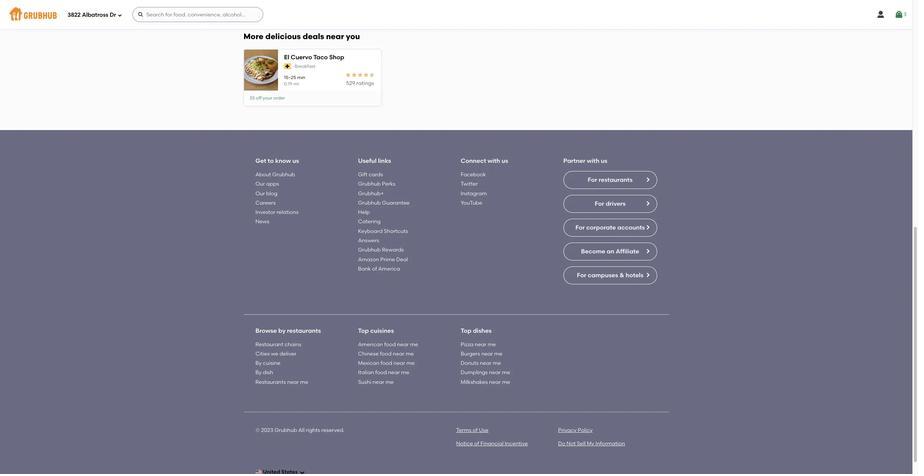 Task type: describe. For each thing, give the bounding box(es) containing it.
2 our from the top
[[256, 191, 265, 197]]

pizza
[[461, 342, 474, 348]]

for for for restaurants
[[588, 177, 598, 184]]

restaurant
[[256, 342, 284, 348]]

1 vertical spatial restaurants
[[287, 328, 321, 335]]

pizza near me burgers near me donuts near me dumplings near me milkshakes near me
[[461, 342, 510, 386]]

investor
[[256, 210, 276, 216]]

taco
[[314, 54, 328, 61]]

we
[[271, 351, 278, 358]]

notice of financial incentive
[[456, 441, 528, 448]]

right image for become an affiliate
[[645, 249, 651, 255]]

instagram
[[461, 191, 487, 197]]

1 horizontal spatial svg image
[[299, 470, 305, 475]]

me up burgers near me link
[[488, 342, 496, 348]]

my
[[587, 441, 595, 448]]

food up the chinese food near me link
[[384, 342, 396, 348]]

partner with us
[[564, 158, 608, 165]]

2023
[[261, 428, 273, 434]]

terms of use link
[[456, 428, 489, 434]]

incentive
[[505, 441, 528, 448]]

grubhub guarantee link
[[358, 200, 410, 206]]

privacy
[[558, 428, 577, 434]]

dumplings near me link
[[461, 370, 510, 377]]

1 off from the top
[[256, 1, 262, 6]]

by
[[278, 328, 286, 335]]

information
[[596, 441, 625, 448]]

grubhub down answers link
[[358, 247, 381, 254]]

browse by restaurants
[[256, 328, 321, 335]]

youtube link
[[461, 200, 482, 206]]

deal
[[396, 257, 408, 263]]

for campuses & hotels
[[577, 272, 644, 279]]

about
[[256, 172, 271, 178]]

dumplings
[[461, 370, 488, 377]]

browse
[[256, 328, 277, 335]]

for for for drivers
[[595, 200, 604, 208]]

become
[[581, 248, 606, 255]]

answers link
[[358, 238, 379, 244]]

by cuisine link
[[256, 361, 281, 367]]

2 order from the top
[[273, 96, 285, 101]]

el
[[284, 54, 289, 61]]

american food near me chinese food near me mexican food near me italian food near me sushi near me
[[358, 342, 418, 386]]

language select image
[[256, 470, 262, 475]]

american food near me link
[[358, 342, 418, 348]]

cities
[[256, 351, 270, 358]]

for for for corporate accounts
[[576, 224, 585, 231]]

me up milkshakes near me link
[[502, 370, 510, 377]]

near down italian food near me "link"
[[373, 380, 384, 386]]

deliver
[[280, 351, 297, 358]]

for for for campuses & hotels
[[577, 272, 587, 279]]

1 horizontal spatial svg image
[[877, 10, 886, 19]]

© 2023 grubhub all rights reserved.
[[256, 428, 345, 434]]

el cuervo taco shop logo image
[[244, 49, 278, 92]]

of for terms
[[473, 428, 478, 434]]

top for top dishes
[[461, 328, 472, 335]]

15–25 min 0.19 mi
[[284, 75, 305, 87]]

near up burgers near me link
[[475, 342, 487, 348]]

news
[[256, 219, 269, 225]]

me down american food near me link
[[406, 351, 414, 358]]

me up "dumplings near me" link
[[493, 361, 501, 367]]

keyboard
[[358, 228, 383, 235]]

pizza near me link
[[461, 342, 496, 348]]

donuts near me link
[[461, 361, 501, 367]]

twitter
[[461, 181, 478, 188]]

not
[[567, 441, 576, 448]]

by dish link
[[256, 370, 273, 377]]

near up "dumplings near me" link
[[480, 361, 492, 367]]

relations
[[277, 210, 299, 216]]

1 your from the top
[[263, 1, 272, 6]]

prime
[[380, 257, 395, 263]]

privacy policy
[[558, 428, 593, 434]]

do not sell my information link
[[558, 441, 625, 448]]

me down "dumplings near me" link
[[502, 380, 510, 386]]

near down american food near me link
[[393, 351, 405, 358]]

sushi near me link
[[358, 380, 394, 386]]

right image for for campuses & hotels
[[645, 273, 651, 279]]

cuisine
[[263, 361, 281, 367]]

connect
[[461, 158, 486, 165]]

grubhub rewards link
[[358, 247, 404, 254]]

Search for food, convenience, alcohol... search field
[[133, 7, 263, 22]]

of for notice
[[474, 441, 479, 448]]

grubhub perks link
[[358, 181, 396, 188]]

us for partner with us
[[601, 158, 608, 165]]

right image for for drivers
[[645, 201, 651, 207]]

me up the chinese food near me link
[[410, 342, 418, 348]]

grubhub inside about grubhub our apps our blog careers investor relations news
[[272, 172, 295, 178]]

help link
[[358, 210, 370, 216]]

chains
[[285, 342, 301, 348]]

food up mexican food near me link
[[380, 351, 392, 358]]

3 button
[[895, 8, 907, 21]]

svg image inside 3 "button"
[[895, 10, 904, 19]]

with for partner
[[587, 158, 600, 165]]

1 $5 off your order from the top
[[250, 1, 285, 6]]

restaurants near me link
[[256, 380, 308, 386]]

near inside the restaurant chains cities we deliver by cuisine by dish restaurants near me
[[287, 380, 299, 386]]

2 your from the top
[[263, 96, 272, 101]]

twitter link
[[461, 181, 478, 188]]

become an affiliate link
[[564, 243, 657, 261]]

know
[[275, 158, 291, 165]]

main navigation navigation
[[0, 0, 913, 29]]

guarantee
[[382, 200, 410, 206]]

el cuervo taco shop
[[284, 54, 344, 61]]

for drivers link
[[564, 195, 657, 213]]

529
[[346, 80, 355, 87]]

svg image inside main navigation navigation
[[138, 12, 144, 18]]

top cuisines
[[358, 328, 394, 335]]

burgers near me link
[[461, 351, 503, 358]]

near down "dumplings near me" link
[[489, 380, 501, 386]]

financial
[[481, 441, 504, 448]]

cuervo
[[291, 54, 312, 61]]

answers
[[358, 238, 379, 244]]



Task type: locate. For each thing, give the bounding box(es) containing it.
1 right image from the top
[[645, 177, 651, 183]]

2 $5 off your order from the top
[[250, 96, 285, 101]]

bank of america link
[[358, 266, 400, 273]]

2 vertical spatial right image
[[645, 273, 651, 279]]

sell
[[577, 441, 586, 448]]

2 right image from the top
[[645, 249, 651, 255]]

svg image
[[138, 12, 144, 18], [299, 470, 305, 475]]

restaurant chains cities we deliver by cuisine by dish restaurants near me
[[256, 342, 308, 386]]

me
[[410, 342, 418, 348], [488, 342, 496, 348], [406, 351, 414, 358], [494, 351, 503, 358], [407, 361, 415, 367], [493, 361, 501, 367], [401, 370, 409, 377], [502, 370, 510, 377], [300, 380, 308, 386], [386, 380, 394, 386], [502, 380, 510, 386]]

our up careers link
[[256, 191, 265, 197]]

you
[[346, 32, 360, 41]]

0 vertical spatial $5
[[250, 1, 255, 6]]

us right connect
[[502, 158, 508, 165]]

affiliate
[[616, 248, 640, 255]]

for left 'corporate'
[[576, 224, 585, 231]]

right image for for restaurants
[[645, 177, 651, 183]]

accounts
[[618, 224, 645, 231]]

chinese
[[358, 351, 379, 358]]

catering link
[[358, 219, 381, 225]]

restaurants up drivers
[[599, 177, 633, 184]]

grubhub down gift cards link
[[358, 181, 381, 188]]

1 vertical spatial our
[[256, 191, 265, 197]]

for left drivers
[[595, 200, 604, 208]]

apps
[[266, 181, 279, 188]]

1 vertical spatial by
[[256, 370, 262, 377]]

us
[[293, 158, 299, 165], [502, 158, 508, 165], [601, 158, 608, 165]]

of right notice
[[474, 441, 479, 448]]

2 $5 from the top
[[250, 96, 255, 101]]

notice
[[456, 441, 473, 448]]

min
[[297, 75, 305, 80]]

right image for for corporate accounts
[[645, 225, 651, 231]]

become an affiliate
[[581, 248, 640, 255]]

1 vertical spatial of
[[473, 428, 478, 434]]

top dishes
[[461, 328, 492, 335]]

partner
[[564, 158, 586, 165]]

1 top from the left
[[358, 328, 369, 335]]

all
[[298, 428, 305, 434]]

0 vertical spatial your
[[263, 1, 272, 6]]

right image inside become an affiliate link
[[645, 249, 651, 255]]

top up pizza
[[461, 328, 472, 335]]

1 vertical spatial right image
[[645, 249, 651, 255]]

3 right image from the top
[[645, 273, 651, 279]]

0 horizontal spatial svg image
[[118, 13, 122, 17]]

investor relations link
[[256, 210, 299, 216]]

3822 albatross dr
[[68, 11, 116, 18]]

1 with from the left
[[488, 158, 500, 165]]

near up donuts near me link
[[482, 351, 493, 358]]

me inside the restaurant chains cities we deliver by cuisine by dish restaurants near me
[[300, 380, 308, 386]]

near up milkshakes near me link
[[489, 370, 501, 377]]

amazon prime deal link
[[358, 257, 408, 263]]

2 off from the top
[[256, 96, 262, 101]]

star icon image
[[345, 72, 351, 78], [351, 72, 357, 78], [357, 72, 363, 78], [363, 72, 369, 78], [369, 72, 375, 78], [369, 72, 375, 78]]

get
[[256, 158, 266, 165]]

me up donuts near me link
[[494, 351, 503, 358]]

off up more
[[256, 1, 262, 6]]

grubhub left all at the left bottom
[[275, 428, 297, 434]]

with right partner
[[587, 158, 600, 165]]

0 vertical spatial svg image
[[138, 12, 144, 18]]

careers
[[256, 200, 276, 206]]

use
[[479, 428, 489, 434]]

your down el cuervo taco shop logo
[[263, 96, 272, 101]]

for inside for campuses & hotels link
[[577, 272, 587, 279]]

rights
[[306, 428, 320, 434]]

us up for restaurants
[[601, 158, 608, 165]]

near right the 'restaurants'
[[287, 380, 299, 386]]

right image
[[645, 225, 651, 231], [645, 249, 651, 255], [645, 273, 651, 279]]

by left the dish
[[256, 370, 262, 377]]

dr
[[110, 11, 116, 18]]

youtube
[[461, 200, 482, 206]]

to
[[268, 158, 274, 165]]

15–25
[[284, 75, 296, 80]]

grubhub down know on the left
[[272, 172, 295, 178]]

1 us from the left
[[293, 158, 299, 165]]

$5 off your order down 0.19
[[250, 96, 285, 101]]

me down mexican food near me link
[[401, 370, 409, 377]]

connect with us
[[461, 158, 508, 165]]

dishes
[[473, 328, 492, 335]]

1 vertical spatial off
[[256, 96, 262, 101]]

me down italian food near me "link"
[[386, 380, 394, 386]]

gift cards link
[[358, 172, 383, 178]]

italian food near me link
[[358, 370, 409, 377]]

shop
[[329, 54, 344, 61]]

0 horizontal spatial with
[[488, 158, 500, 165]]

subscription pass image
[[284, 64, 292, 70]]

for corporate accounts
[[576, 224, 645, 231]]

drivers
[[606, 200, 626, 208]]

amazon
[[358, 257, 379, 263]]

0 vertical spatial restaurants
[[599, 177, 633, 184]]

1 $5 from the top
[[250, 1, 255, 6]]

policy
[[578, 428, 593, 434]]

529 ratings
[[346, 80, 374, 87]]

for inside for corporate accounts link
[[576, 224, 585, 231]]

2 with from the left
[[587, 158, 600, 165]]

$5 off your order up more
[[250, 1, 285, 6]]

1 horizontal spatial top
[[461, 328, 472, 335]]

gift
[[358, 172, 368, 178]]

mexican food near me link
[[358, 361, 415, 367]]

near up the chinese food near me link
[[397, 342, 409, 348]]

©
[[256, 428, 260, 434]]

0 vertical spatial our
[[256, 181, 265, 188]]

1 right image from the top
[[645, 225, 651, 231]]

1 vertical spatial $5
[[250, 96, 255, 101]]

terms
[[456, 428, 472, 434]]

italian
[[358, 370, 374, 377]]

right image inside for restaurants link
[[645, 177, 651, 183]]

perks
[[382, 181, 396, 188]]

by down cities
[[256, 361, 262, 367]]

with
[[488, 158, 500, 165], [587, 158, 600, 165]]

cities we deliver link
[[256, 351, 297, 358]]

of inside the gift cards grubhub perks grubhub+ grubhub guarantee help catering keyboard shortcuts answers grubhub rewards amazon prime deal bank of america
[[372, 266, 377, 273]]

grubhub+ link
[[358, 191, 384, 197]]

dish
[[263, 370, 273, 377]]

order down 0.19
[[273, 96, 285, 101]]

cards
[[369, 172, 383, 178]]

0 horizontal spatial us
[[293, 158, 299, 165]]

about grubhub our apps our blog careers investor relations news
[[256, 172, 299, 225]]

donuts
[[461, 361, 479, 367]]

an
[[607, 248, 615, 255]]

2 vertical spatial of
[[474, 441, 479, 448]]

our blog link
[[256, 191, 278, 197]]

your up more
[[263, 1, 272, 6]]

0 horizontal spatial top
[[358, 328, 369, 335]]

off
[[256, 1, 262, 6], [256, 96, 262, 101]]

of left use
[[473, 428, 478, 434]]

by
[[256, 361, 262, 367], [256, 370, 262, 377]]

me right the 'restaurants'
[[300, 380, 308, 386]]

privacy policy link
[[558, 428, 593, 434]]

grubhub down grubhub+ link
[[358, 200, 381, 206]]

1 horizontal spatial restaurants
[[599, 177, 633, 184]]

el cuervo taco shop link
[[284, 53, 375, 62]]

our down about
[[256, 181, 265, 188]]

2 horizontal spatial us
[[601, 158, 608, 165]]

right image
[[645, 177, 651, 183], [645, 201, 651, 207]]

1 vertical spatial right image
[[645, 201, 651, 207]]

2 by from the top
[[256, 370, 262, 377]]

your
[[263, 1, 272, 6], [263, 96, 272, 101]]

0 horizontal spatial svg image
[[138, 12, 144, 18]]

milkshakes
[[461, 380, 488, 386]]

instagram link
[[461, 191, 487, 197]]

&
[[620, 272, 624, 279]]

near down the chinese food near me link
[[394, 361, 405, 367]]

1 horizontal spatial us
[[502, 158, 508, 165]]

sushi
[[358, 380, 371, 386]]

facebook link
[[461, 172, 486, 178]]

restaurant chains link
[[256, 342, 301, 348]]

food down the chinese food near me link
[[381, 361, 392, 367]]

off down el cuervo taco shop logo
[[256, 96, 262, 101]]

1 order from the top
[[273, 1, 285, 6]]

0 vertical spatial right image
[[645, 225, 651, 231]]

our apps link
[[256, 181, 279, 188]]

1 horizontal spatial with
[[587, 158, 600, 165]]

us for connect with us
[[502, 158, 508, 165]]

do
[[558, 441, 565, 448]]

for campuses & hotels link
[[564, 267, 657, 285]]

for inside for restaurants link
[[588, 177, 598, 184]]

0 vertical spatial of
[[372, 266, 377, 273]]

1 by from the top
[[256, 361, 262, 367]]

hotels
[[626, 272, 644, 279]]

1 vertical spatial svg image
[[299, 470, 305, 475]]

with right connect
[[488, 158, 500, 165]]

right image inside for campuses & hotels link
[[645, 273, 651, 279]]

2 us from the left
[[502, 158, 508, 165]]

restaurants up chains
[[287, 328, 321, 335]]

0.19
[[284, 81, 292, 87]]

top for top cuisines
[[358, 328, 369, 335]]

us right know on the left
[[293, 158, 299, 165]]

0 vertical spatial right image
[[645, 177, 651, 183]]

near left you on the left of page
[[326, 32, 344, 41]]

0 vertical spatial by
[[256, 361, 262, 367]]

near
[[326, 32, 344, 41], [397, 342, 409, 348], [475, 342, 487, 348], [393, 351, 405, 358], [482, 351, 493, 358], [394, 361, 405, 367], [480, 361, 492, 367], [388, 370, 400, 377], [489, 370, 501, 377], [287, 380, 299, 386], [373, 380, 384, 386], [489, 380, 501, 386]]

near down mexican food near me link
[[388, 370, 400, 377]]

food up sushi near me link at the left of the page
[[375, 370, 387, 377]]

for left the campuses
[[577, 272, 587, 279]]

for inside for drivers link
[[595, 200, 604, 208]]

1 vertical spatial order
[[273, 96, 285, 101]]

order up delicious
[[273, 1, 285, 6]]

0 vertical spatial off
[[256, 1, 262, 6]]

1 vertical spatial $5 off your order
[[250, 96, 285, 101]]

svg image
[[877, 10, 886, 19], [895, 10, 904, 19], [118, 13, 122, 17]]

2 right image from the top
[[645, 201, 651, 207]]

top up american
[[358, 328, 369, 335]]

terms of use
[[456, 428, 489, 434]]

$5 down el cuervo taco shop logo
[[250, 96, 255, 101]]

0 vertical spatial $5 off your order
[[250, 1, 285, 6]]

$5 up more
[[250, 1, 255, 6]]

1 vertical spatial your
[[263, 96, 272, 101]]

deals
[[303, 32, 324, 41]]

of
[[372, 266, 377, 273], [473, 428, 478, 434], [474, 441, 479, 448]]

0 vertical spatial order
[[273, 1, 285, 6]]

2 horizontal spatial svg image
[[895, 10, 904, 19]]

0 horizontal spatial restaurants
[[287, 328, 321, 335]]

blog
[[266, 191, 278, 197]]

burgers
[[461, 351, 480, 358]]

right image inside for corporate accounts link
[[645, 225, 651, 231]]

me down the chinese food near me link
[[407, 361, 415, 367]]

of right bank
[[372, 266, 377, 273]]

2 top from the left
[[461, 328, 472, 335]]

3 us from the left
[[601, 158, 608, 165]]

right image inside for drivers link
[[645, 201, 651, 207]]

with for connect
[[488, 158, 500, 165]]

1 our from the top
[[256, 181, 265, 188]]

news link
[[256, 219, 269, 225]]

mexican
[[358, 361, 380, 367]]

notice of financial incentive link
[[456, 441, 528, 448]]

for down partner with us
[[588, 177, 598, 184]]



Task type: vqa. For each thing, say whether or not it's contained in the screenshot.


